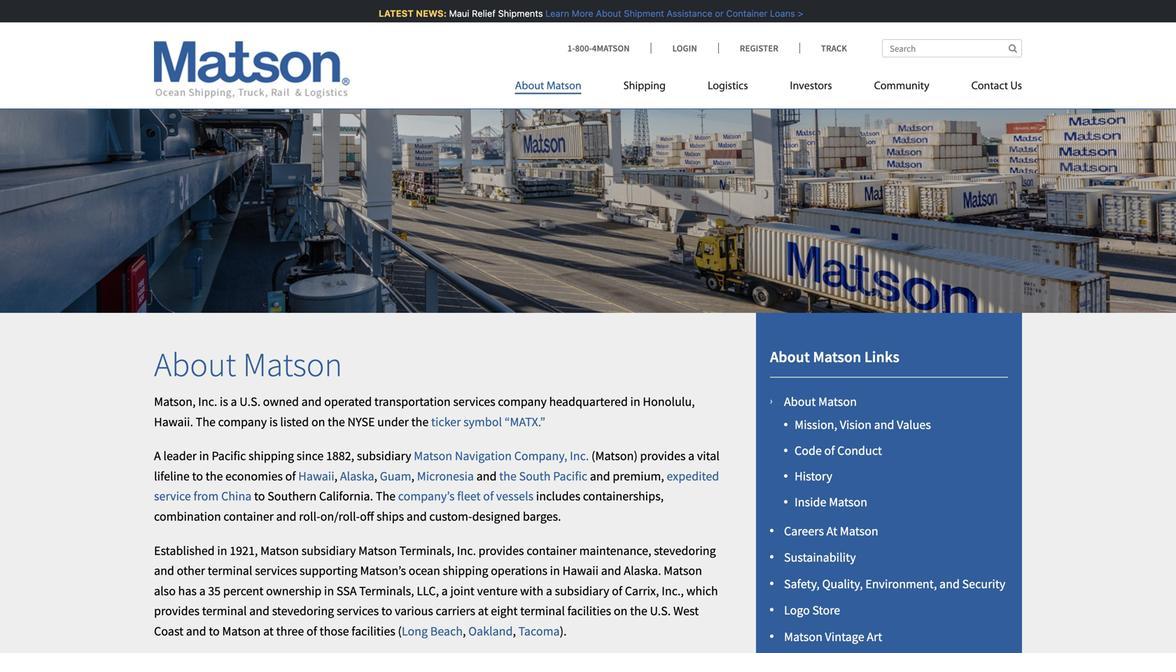 Task type: vqa. For each thing, say whether or not it's contained in the screenshot.
the Established in 1921, Matson subsidiary Matson Terminals, Inc. provides container maintenance, stevedoring and other terminal services supporting Matson's ocean shipping operations in Hawaii and Alaska. Matson also has a 35 percent ownership in SSA Terminals, LLC, a joint venture with a subsidiary of Carrix, Inc., which provides terminal and stevedoring services to various carriers at eight terminal facilities on the U.S. West Coast and to Matson at three of those facilities (
yes



Task type: describe. For each thing, give the bounding box(es) containing it.
1-800-4matson link
[[568, 42, 651, 54]]

ssa
[[337, 583, 357, 599]]

about matson links section
[[739, 313, 1040, 653]]

about matson link inside "section"
[[784, 394, 857, 409]]

vintage
[[825, 629, 864, 645]]

on inside matson, inc. is a u.s. owned and operated transportation services company headquartered in honolulu, hawaii. the company is listed on the nyse under the
[[311, 414, 325, 430]]

safety, quality, environment, and security
[[784, 576, 1006, 592]]

company,
[[514, 448, 567, 464]]

mission, vision and values link
[[795, 417, 931, 433]]

joint
[[450, 583, 475, 599]]

1-
[[568, 42, 575, 54]]

about matson inside "top menu" navigation
[[515, 81, 582, 92]]

includes containerships, combination container and roll-on/roll-off ships and custom-designed barges.
[[154, 488, 664, 524]]

has
[[178, 583, 197, 599]]

expedited service from china
[[154, 468, 719, 504]]

in inside matson, inc. is a u.s. owned and operated transportation services company headquartered in honolulu, hawaii. the company is listed on the nyse under the
[[630, 394, 640, 410]]

1 vertical spatial at
[[263, 623, 274, 639]]

latest news: maui relief shipments learn more about shipment assistance or container loans >
[[374, 8, 799, 19]]

percent
[[223, 583, 264, 599]]

supporting
[[300, 563, 358, 579]]

store
[[813, 603, 840, 618]]

0 vertical spatial shipping
[[249, 448, 294, 464]]

designed
[[472, 509, 520, 524]]

and down maintenance,
[[601, 563, 621, 579]]

cranes load and offload matson containers from the containership at the terminal. image
[[0, 87, 1176, 313]]

inside matson
[[795, 494, 868, 510]]

venture
[[477, 583, 518, 599]]

hawaii.
[[154, 414, 193, 430]]

history link
[[795, 469, 833, 484]]

login link
[[651, 42, 718, 54]]

1 vertical spatial services
[[255, 563, 297, 579]]

safety, quality, environment, and security link
[[784, 576, 1006, 592]]

and inside matson, inc. is a u.s. owned and operated transportation services company headquartered in honolulu, hawaii. the company is listed on the nyse under the
[[301, 394, 322, 410]]

oakland
[[468, 623, 513, 639]]

alaska link
[[340, 468, 374, 484]]

1 vertical spatial subsidiary
[[301, 543, 356, 559]]

1-800-4matson
[[568, 42, 630, 54]]

matson inside "top menu" navigation
[[547, 81, 582, 92]]

the down operated at bottom left
[[328, 414, 345, 430]]

expedited service from china link
[[154, 468, 719, 504]]

environment,
[[866, 576, 937, 592]]

of left the 'carrix,'
[[612, 583, 622, 599]]

0 horizontal spatial pacific
[[212, 448, 246, 464]]

shipment
[[619, 8, 660, 19]]

to down 35
[[209, 623, 220, 639]]

of inside the (matson) provides a vital lifeline to the economies of
[[285, 468, 296, 484]]

roll-
[[299, 509, 320, 524]]

a inside matson, inc. is a u.s. owned and operated transportation services company headquartered in honolulu, hawaii. the company is listed on the nyse under the
[[231, 394, 237, 410]]

alaska
[[340, 468, 374, 484]]

economies
[[225, 468, 283, 484]]

1 vertical spatial facilities
[[352, 623, 395, 639]]

maintenance,
[[579, 543, 651, 559]]

a inside the (matson) provides a vital lifeline to the economies of
[[688, 448, 695, 464]]

1 horizontal spatial services
[[337, 603, 379, 619]]

vital
[[697, 448, 720, 464]]

, left guam on the bottom
[[374, 468, 377, 484]]

1 vertical spatial provides
[[479, 543, 524, 559]]

also
[[154, 583, 176, 599]]

loans
[[766, 8, 791, 19]]

headquartered
[[549, 394, 628, 410]]

code
[[795, 443, 822, 459]]

matson right 1921,
[[260, 543, 299, 559]]

eight
[[491, 603, 518, 619]]

2 horizontal spatial subsidiary
[[555, 583, 609, 599]]

under
[[377, 414, 409, 430]]

top menu navigation
[[515, 74, 1022, 103]]

the inside matson, inc. is a u.s. owned and operated transportation services company headquartered in honolulu, hawaii. the company is listed on the nyse under the
[[196, 414, 216, 430]]

of right fleet
[[483, 488, 494, 504]]

, down carriers on the bottom left
[[463, 623, 466, 639]]

1921,
[[230, 543, 258, 559]]

matson up owned at left
[[243, 343, 342, 385]]

matson, inc. is a u.s. owned and operated transportation services company headquartered in honolulu, hawaii. the company is listed on the nyse under the
[[154, 394, 695, 430]]

relief
[[467, 8, 491, 19]]

, up company's
[[411, 468, 414, 484]]

at
[[827, 523, 838, 539]]

, down the 'eight'
[[513, 623, 516, 639]]

shipping inside 'established in 1921, matson subsidiary matson terminals, inc. provides container maintenance, stevedoring and other terminal services supporting matson's ocean shipping operations in hawaii and alaska. matson also has a 35 percent ownership in ssa terminals, llc, a joint venture with a subsidiary of carrix, inc., which provides terminal and stevedoring services to various carriers at eight terminal facilities on the u.s. west coast and to matson at three of those facilities ('
[[443, 563, 488, 579]]

tacoma link
[[519, 623, 560, 639]]

expedited
[[667, 468, 719, 484]]

track
[[821, 42, 847, 54]]

various
[[395, 603, 433, 619]]

beach
[[430, 623, 463, 639]]

south
[[519, 468, 551, 484]]

search image
[[1009, 44, 1017, 53]]

china
[[221, 488, 252, 504]]

2 vertical spatial provides
[[154, 603, 200, 619]]

learn
[[541, 8, 565, 19]]

matson up the inc.,
[[664, 563, 702, 579]]

the down transportation
[[411, 414, 429, 430]]

established in 1921, matson subsidiary matson terminals, inc. provides container maintenance, stevedoring and other terminal services supporting matson's ocean shipping operations in hawaii and alaska. matson also has a 35 percent ownership in ssa terminals, llc, a joint venture with a subsidiary of carrix, inc., which provides terminal and stevedoring services to various carriers at eight terminal facilities on the u.s. west coast and to matson at three of those facilities (
[[154, 543, 718, 639]]

a right llc,
[[442, 583, 448, 599]]

custom-
[[429, 509, 472, 524]]

and down (matson)
[[590, 468, 610, 484]]

0 vertical spatial company
[[498, 394, 547, 410]]

a leader in pacific shipping since 1882, subsidiary matson navigation company, inc.
[[154, 448, 589, 464]]

logistics link
[[687, 74, 769, 103]]

established
[[154, 543, 215, 559]]

history
[[795, 469, 833, 484]]

ocean
[[409, 563, 440, 579]]

a left 35
[[199, 583, 206, 599]]

lifeline
[[154, 468, 190, 484]]

and down percent
[[249, 603, 270, 619]]

safety,
[[784, 576, 820, 592]]

"matx."
[[505, 414, 545, 430]]

u.s. inside matson, inc. is a u.s. owned and operated transportation services company headquartered in honolulu, hawaii. the company is listed on the nyse under the
[[240, 394, 260, 410]]

and up also
[[154, 563, 174, 579]]

inc. inside 'established in 1921, matson subsidiary matson terminals, inc. provides container maintenance, stevedoring and other terminal services supporting matson's ocean shipping operations in hawaii and alaska. matson also has a 35 percent ownership in ssa terminals, llc, a joint venture with a subsidiary of carrix, inc., which provides terminal and stevedoring services to various carriers at eight terminal facilities on the u.s. west coast and to matson at three of those facilities ('
[[457, 543, 476, 559]]

matson left links
[[813, 347, 861, 366]]

oakland link
[[468, 623, 513, 639]]

ships
[[377, 509, 404, 524]]

a right with
[[546, 583, 552, 599]]

and left security
[[940, 576, 960, 592]]

register link
[[718, 42, 800, 54]]

ticker symbol "matx." link
[[431, 414, 545, 430]]

investors link
[[769, 74, 853, 103]]

0 horizontal spatial about matson link
[[515, 74, 603, 103]]

of right three
[[307, 623, 317, 639]]

contact us link
[[951, 74, 1022, 103]]

careers at matson link
[[784, 523, 879, 539]]

vision
[[840, 417, 872, 433]]

off
[[360, 509, 374, 524]]

0 vertical spatial terminals,
[[399, 543, 454, 559]]

the inside 'established in 1921, matson subsidiary matson terminals, inc. provides container maintenance, stevedoring and other terminal services supporting matson's ocean shipping operations in hawaii and alaska. matson also has a 35 percent ownership in ssa terminals, llc, a joint venture with a subsidiary of carrix, inc., which provides terminal and stevedoring services to various carriers at eight terminal facilities on the u.s. west coast and to matson at three of those facilities ('
[[630, 603, 647, 619]]

code of conduct link
[[795, 443, 882, 459]]

and down navigation
[[476, 468, 497, 484]]

barges.
[[523, 509, 561, 524]]

matson up at
[[829, 494, 868, 510]]

sustainability
[[784, 550, 856, 565]]

to inside the (matson) provides a vital lifeline to the economies of
[[192, 468, 203, 484]]

operated
[[324, 394, 372, 410]]

service
[[154, 488, 191, 504]]



Task type: locate. For each thing, give the bounding box(es) containing it.
the up ships
[[376, 488, 396, 504]]

other
[[177, 563, 205, 579]]

a left vital
[[688, 448, 695, 464]]

company down owned at left
[[218, 414, 267, 430]]

0 vertical spatial facilities
[[568, 603, 611, 619]]

0 horizontal spatial u.s.
[[240, 394, 260, 410]]

matson down 1-
[[547, 81, 582, 92]]

u.s. inside 'established in 1921, matson subsidiary matson terminals, inc. provides container maintenance, stevedoring and other terminal services supporting matson's ocean shipping operations in hawaii and alaska. matson also has a 35 percent ownership in ssa terminals, llc, a joint venture with a subsidiary of carrix, inc., which provides terminal and stevedoring services to various carriers at eight terminal facilities on the u.s. west coast and to matson at three of those facilities ('
[[650, 603, 671, 619]]

1 vertical spatial pacific
[[553, 468, 588, 484]]

and down company's
[[407, 509, 427, 524]]

company's fleet of vessels link
[[398, 488, 534, 504]]

2 horizontal spatial about matson
[[784, 394, 857, 409]]

0 vertical spatial is
[[220, 394, 228, 410]]

to down economies at the left bottom of the page
[[254, 488, 265, 504]]

is right matson,
[[220, 394, 228, 410]]

1 vertical spatial about matson
[[154, 343, 342, 385]]

Search search field
[[882, 39, 1022, 57]]

inc. right matson,
[[198, 394, 217, 410]]

2 vertical spatial inc.
[[457, 543, 476, 559]]

on inside 'established in 1921, matson subsidiary matson terminals, inc. provides container maintenance, stevedoring and other terminal services supporting matson's ocean shipping operations in hawaii and alaska. matson also has a 35 percent ownership in ssa terminals, llc, a joint venture with a subsidiary of carrix, inc., which provides terminal and stevedoring services to various carriers at eight terminal facilities on the u.s. west coast and to matson at three of those facilities ('
[[614, 603, 628, 619]]

subsidiary up "supporting"
[[301, 543, 356, 559]]

in left 1921,
[[217, 543, 227, 559]]

0 vertical spatial about matson
[[515, 81, 582, 92]]

2 vertical spatial services
[[337, 603, 379, 619]]

0 vertical spatial inc.
[[198, 394, 217, 410]]

1 vertical spatial hawaii
[[563, 563, 599, 579]]

0 horizontal spatial subsidiary
[[301, 543, 356, 559]]

values
[[897, 417, 931, 433]]

terminal down 35
[[202, 603, 247, 619]]

and right vision
[[874, 417, 894, 433]]

0 horizontal spatial inc.
[[198, 394, 217, 410]]

the down matson navigation company, inc. link
[[499, 468, 517, 484]]

container inside 'established in 1921, matson subsidiary matson terminals, inc. provides container maintenance, stevedoring and other terminal services supporting matson's ocean shipping operations in hawaii and alaska. matson also has a 35 percent ownership in ssa terminals, llc, a joint venture with a subsidiary of carrix, inc., which provides terminal and stevedoring services to various carriers at eight terminal facilities on the u.s. west coast and to matson at three of those facilities ('
[[527, 543, 577, 559]]

1 vertical spatial stevedoring
[[272, 603, 334, 619]]

about matson
[[515, 81, 582, 92], [154, 343, 342, 385], [784, 394, 857, 409]]

0 vertical spatial at
[[478, 603, 488, 619]]

container down barges.
[[527, 543, 577, 559]]

0 horizontal spatial hawaii
[[298, 468, 334, 484]]

1 horizontal spatial pacific
[[553, 468, 588, 484]]

0 vertical spatial the
[[196, 414, 216, 430]]

1 vertical spatial terminals,
[[359, 583, 414, 599]]

company up "matx."
[[498, 394, 547, 410]]

0 horizontal spatial on
[[311, 414, 325, 430]]

1 horizontal spatial u.s.
[[650, 603, 671, 619]]

shipping up economies at the left bottom of the page
[[249, 448, 294, 464]]

logo store
[[784, 603, 840, 618]]

(
[[398, 623, 402, 639]]

hawaii link
[[298, 468, 334, 484]]

listed
[[280, 414, 309, 430]]

inc. down custom-
[[457, 543, 476, 559]]

0 horizontal spatial company
[[218, 414, 267, 430]]

services up symbol
[[453, 394, 495, 410]]

containerships,
[[583, 488, 664, 504]]

1 horizontal spatial subsidiary
[[357, 448, 411, 464]]

in right leader
[[199, 448, 209, 464]]

provides up the premium,
[[640, 448, 686, 464]]

terminals, down matson's
[[359, 583, 414, 599]]

matson up micronesia
[[414, 448, 452, 464]]

1 vertical spatial about matson link
[[784, 394, 857, 409]]

terminal up tacoma link
[[520, 603, 565, 619]]

matson vintage art link
[[784, 629, 882, 645]]

stevedoring up the inc.,
[[654, 543, 716, 559]]

hawaii down maintenance,
[[563, 563, 599, 579]]

0 horizontal spatial the
[[196, 414, 216, 430]]

1 horizontal spatial provides
[[479, 543, 524, 559]]

0 horizontal spatial is
[[220, 394, 228, 410]]

u.s. left owned at left
[[240, 394, 260, 410]]

terminals, up the ocean
[[399, 543, 454, 559]]

about matson down 1-
[[515, 81, 582, 92]]

matson
[[547, 81, 582, 92], [243, 343, 342, 385], [813, 347, 861, 366], [818, 394, 857, 409], [414, 448, 452, 464], [829, 494, 868, 510], [840, 523, 879, 539], [260, 543, 299, 559], [358, 543, 397, 559], [664, 563, 702, 579], [222, 623, 261, 639], [784, 629, 823, 645]]

1 vertical spatial shipping
[[443, 563, 488, 579]]

with
[[520, 583, 544, 599]]

inc.,
[[662, 583, 684, 599]]

to
[[192, 468, 203, 484], [254, 488, 265, 504], [381, 603, 392, 619], [209, 623, 220, 639]]

of up southern
[[285, 468, 296, 484]]

hawaii
[[298, 468, 334, 484], [563, 563, 599, 579]]

to left various
[[381, 603, 392, 619]]

about inside "top menu" navigation
[[515, 81, 544, 92]]

(matson) provides a vital lifeline to the economies of
[[154, 448, 720, 484]]

1 vertical spatial on
[[614, 603, 628, 619]]

about matson up owned at left
[[154, 343, 342, 385]]

operations
[[491, 563, 548, 579]]

2 horizontal spatial provides
[[640, 448, 686, 464]]

subsidiary up ).
[[555, 583, 609, 599]]

carriers
[[436, 603, 475, 619]]

provides up operations at the bottom left of page
[[479, 543, 524, 559]]

inside
[[795, 494, 827, 510]]

0 horizontal spatial at
[[263, 623, 274, 639]]

in
[[630, 394, 640, 410], [199, 448, 209, 464], [217, 543, 227, 559], [550, 563, 560, 579], [324, 583, 334, 599]]

quality,
[[822, 576, 863, 592]]

1 horizontal spatial shipping
[[443, 563, 488, 579]]

1 vertical spatial inc.
[[570, 448, 589, 464]]

about matson up mission,
[[784, 394, 857, 409]]

is left listed
[[269, 414, 278, 430]]

2 horizontal spatial services
[[453, 394, 495, 410]]

carrix,
[[625, 583, 659, 599]]

coast
[[154, 623, 184, 639]]

track link
[[800, 42, 847, 54]]

0 vertical spatial subsidiary
[[357, 448, 411, 464]]

0 horizontal spatial about matson
[[154, 343, 342, 385]]

sustainability link
[[784, 550, 856, 565]]

1 horizontal spatial company
[[498, 394, 547, 410]]

2 vertical spatial about matson
[[784, 394, 857, 409]]

the inside the (matson) provides a vital lifeline to the economies of
[[206, 468, 223, 484]]

1882,
[[326, 448, 354, 464]]

at
[[478, 603, 488, 619], [263, 623, 274, 639]]

0 horizontal spatial provides
[[154, 603, 200, 619]]

1 horizontal spatial the
[[376, 488, 396, 504]]

us
[[1011, 81, 1022, 92]]

on down the 'carrix,'
[[614, 603, 628, 619]]

maui
[[445, 8, 465, 19]]

hawaii down the since on the left bottom of the page
[[298, 468, 334, 484]]

0 horizontal spatial facilities
[[352, 623, 395, 639]]

1 vertical spatial is
[[269, 414, 278, 430]]

of inside the about matson links "section"
[[824, 443, 835, 459]]

includes
[[536, 488, 581, 504]]

the right hawaii.
[[196, 414, 216, 430]]

premium,
[[613, 468, 664, 484]]

blue matson logo with ocean, shipping, truck, rail and logistics written beneath it. image
[[154, 41, 350, 99]]

4matson
[[592, 42, 630, 54]]

0 horizontal spatial stevedoring
[[272, 603, 334, 619]]

inc. inside matson, inc. is a u.s. owned and operated transportation services company headquartered in honolulu, hawaii. the company is listed on the nyse under the
[[198, 394, 217, 410]]

terminal up percent
[[208, 563, 252, 579]]

terminals,
[[399, 543, 454, 559], [359, 583, 414, 599]]

about matson link down 1-
[[515, 74, 603, 103]]

2 horizontal spatial inc.
[[570, 448, 589, 464]]

ownership
[[266, 583, 322, 599]]

to southern california. the company's fleet of vessels
[[252, 488, 534, 504]]

container
[[722, 8, 763, 19]]

shipping
[[624, 81, 666, 92]]

company
[[498, 394, 547, 410], [218, 414, 267, 430]]

0 horizontal spatial shipping
[[249, 448, 294, 464]]

container
[[224, 509, 274, 524], [527, 543, 577, 559]]

None search field
[[882, 39, 1022, 57]]

(matson)
[[592, 448, 638, 464]]

services inside matson, inc. is a u.s. owned and operated transportation services company headquartered in honolulu, hawaii. the company is listed on the nyse under the
[[453, 394, 495, 410]]

terminal
[[208, 563, 252, 579], [202, 603, 247, 619], [520, 603, 565, 619]]

shipping link
[[603, 74, 687, 103]]

).
[[560, 623, 567, 639]]

contact
[[972, 81, 1008, 92]]

since
[[297, 448, 324, 464]]

0 horizontal spatial services
[[255, 563, 297, 579]]

0 vertical spatial hawaii
[[298, 468, 334, 484]]

hawaii inside 'established in 1921, matson subsidiary matson terminals, inc. provides container maintenance, stevedoring and other terminal services supporting matson's ocean shipping operations in hawaii and alaska. matson also has a 35 percent ownership in ssa terminals, llc, a joint venture with a subsidiary of carrix, inc., which provides terminal and stevedoring services to various carriers at eight terminal facilities on the u.s. west coast and to matson at three of those facilities ('
[[563, 563, 599, 579]]

0 vertical spatial container
[[224, 509, 274, 524]]

and up listed
[[301, 394, 322, 410]]

1 horizontal spatial on
[[614, 603, 628, 619]]

0 vertical spatial u.s.
[[240, 394, 260, 410]]

u.s. down the inc.,
[[650, 603, 671, 619]]

1 vertical spatial company
[[218, 414, 267, 430]]

art
[[867, 629, 882, 645]]

guam link
[[380, 468, 411, 484]]

long beach link
[[402, 623, 463, 639]]

u.s.
[[240, 394, 260, 410], [650, 603, 671, 619]]

a left owned at left
[[231, 394, 237, 410]]

1 horizontal spatial about matson
[[515, 81, 582, 92]]

provides up coast
[[154, 603, 200, 619]]

0 vertical spatial about matson link
[[515, 74, 603, 103]]

three
[[276, 623, 304, 639]]

of right code
[[824, 443, 835, 459]]

1 horizontal spatial container
[[527, 543, 577, 559]]

micronesia
[[417, 468, 474, 484]]

inc. left (matson)
[[570, 448, 589, 464]]

1 horizontal spatial is
[[269, 414, 278, 430]]

about matson link up mission,
[[784, 394, 857, 409]]

container inside includes containerships, combination container and roll-on/roll-off ships and custom-designed barges.
[[224, 509, 274, 524]]

in left 'honolulu,' at the right
[[630, 394, 640, 410]]

conduct
[[837, 443, 882, 459]]

pacific
[[212, 448, 246, 464], [553, 468, 588, 484]]

1 horizontal spatial facilities
[[568, 603, 611, 619]]

in left ssa
[[324, 583, 334, 599]]

california.
[[319, 488, 373, 504]]

1 horizontal spatial about matson link
[[784, 394, 857, 409]]

35
[[208, 583, 221, 599]]

matson down logo
[[784, 629, 823, 645]]

a
[[154, 448, 161, 464]]

about matson link
[[515, 74, 603, 103], [784, 394, 857, 409]]

services up ownership
[[255, 563, 297, 579]]

at up long beach , oakland , tacoma ). on the bottom of the page
[[478, 603, 488, 619]]

0 vertical spatial on
[[311, 414, 325, 430]]

the up from
[[206, 468, 223, 484]]

links
[[864, 347, 900, 366]]

in right operations at the bottom left of page
[[550, 563, 560, 579]]

matson up vision
[[818, 394, 857, 409]]

at left three
[[263, 623, 274, 639]]

provides inside the (matson) provides a vital lifeline to the economies of
[[640, 448, 686, 464]]

container down china
[[224, 509, 274, 524]]

logo store link
[[784, 603, 840, 618]]

1 vertical spatial u.s.
[[650, 603, 671, 619]]

pacific up includes
[[553, 468, 588, 484]]

1 horizontal spatial stevedoring
[[654, 543, 716, 559]]

about matson inside "section"
[[784, 394, 857, 409]]

community
[[874, 81, 930, 92]]

and down southern
[[276, 509, 296, 524]]

news:
[[411, 8, 442, 19]]

0 vertical spatial stevedoring
[[654, 543, 716, 559]]

1 vertical spatial container
[[527, 543, 577, 559]]

on right listed
[[311, 414, 325, 430]]

pacific up economies at the left bottom of the page
[[212, 448, 246, 464]]

matson up matson's
[[358, 543, 397, 559]]

0 vertical spatial provides
[[640, 448, 686, 464]]

logistics
[[708, 81, 748, 92]]

1 horizontal spatial inc.
[[457, 543, 476, 559]]

to up from
[[192, 468, 203, 484]]

llc,
[[417, 583, 439, 599]]

1 vertical spatial the
[[376, 488, 396, 504]]

2 vertical spatial subsidiary
[[555, 583, 609, 599]]

fleet
[[457, 488, 481, 504]]

matson down percent
[[222, 623, 261, 639]]

and right coast
[[186, 623, 206, 639]]

0 vertical spatial pacific
[[212, 448, 246, 464]]

which
[[686, 583, 718, 599]]

1 horizontal spatial hawaii
[[563, 563, 599, 579]]

1 horizontal spatial at
[[478, 603, 488, 619]]

long
[[402, 623, 428, 639]]

, down 1882,
[[334, 468, 338, 484]]

shipping up joint
[[443, 563, 488, 579]]

services down ssa
[[337, 603, 379, 619]]

owned
[[263, 394, 299, 410]]

the down the 'carrix,'
[[630, 603, 647, 619]]

,
[[334, 468, 338, 484], [374, 468, 377, 484], [411, 468, 414, 484], [463, 623, 466, 639], [513, 623, 516, 639]]

0 vertical spatial services
[[453, 394, 495, 410]]

transportation
[[374, 394, 451, 410]]

west
[[673, 603, 699, 619]]

southern
[[268, 488, 317, 504]]

0 horizontal spatial container
[[224, 509, 274, 524]]

security
[[962, 576, 1006, 592]]

matson right at
[[840, 523, 879, 539]]

stevedoring down ownership
[[272, 603, 334, 619]]

subsidiary up guam on the bottom
[[357, 448, 411, 464]]



